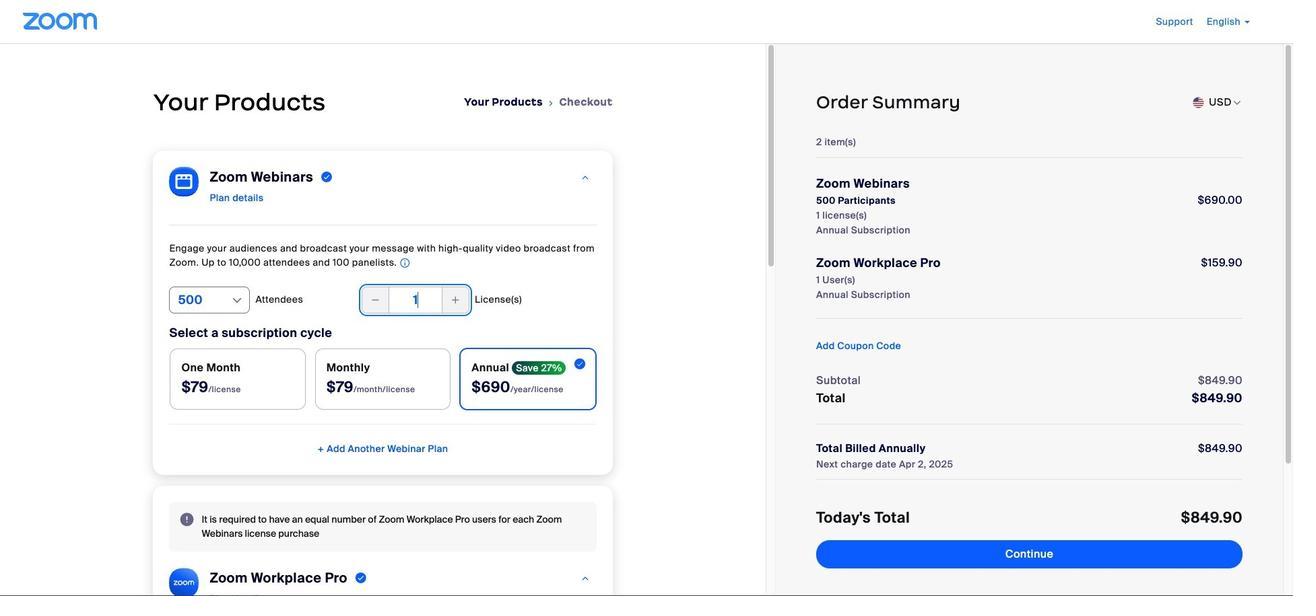 Task type: describe. For each thing, give the bounding box(es) containing it.
success image
[[356, 570, 367, 587]]

breadcrumb navigation
[[464, 96, 613, 110]]

zoom webinars+' icon' image
[[169, 167, 199, 197]]

zoom one image
[[169, 568, 199, 597]]

zoom logo image
[[23, 13, 97, 30]]

zoom webinars 500  + ' Select the number of license' The Zoom Webinars license count cannot exceed the Zoom Workplace license count. field
[[362, 287, 470, 314]]

secure trust image
[[976, 571, 1084, 597]]

select a subscription cycle option group
[[169, 348, 597, 411]]

zoom webinars 500  + ' select the number of license' 1 increase image
[[450, 291, 461, 310]]

right image
[[547, 97, 555, 110]]



Task type: vqa. For each thing, say whether or not it's contained in the screenshot.
SHOW OPTIONS icon to the bottom
yes



Task type: locate. For each thing, give the bounding box(es) containing it.
0 vertical spatial show options image
[[1232, 98, 1243, 108]]

show options image
[[1232, 98, 1243, 108], [231, 294, 244, 308]]

zoom one pro plan image
[[581, 570, 591, 589]]

alert
[[169, 502, 597, 552]]

success image
[[321, 169, 333, 185]]

warning image
[[180, 513, 194, 527]]

1 vertical spatial show options image
[[231, 294, 244, 308]]

0 horizontal spatial show options image
[[231, 294, 244, 308]]

zoom webinars 500  + ' select the number of license' 1 decrease image
[[370, 291, 381, 310]]

1 horizontal spatial show options image
[[1232, 98, 1243, 108]]

zoom webinars plan image
[[581, 169, 591, 187]]



